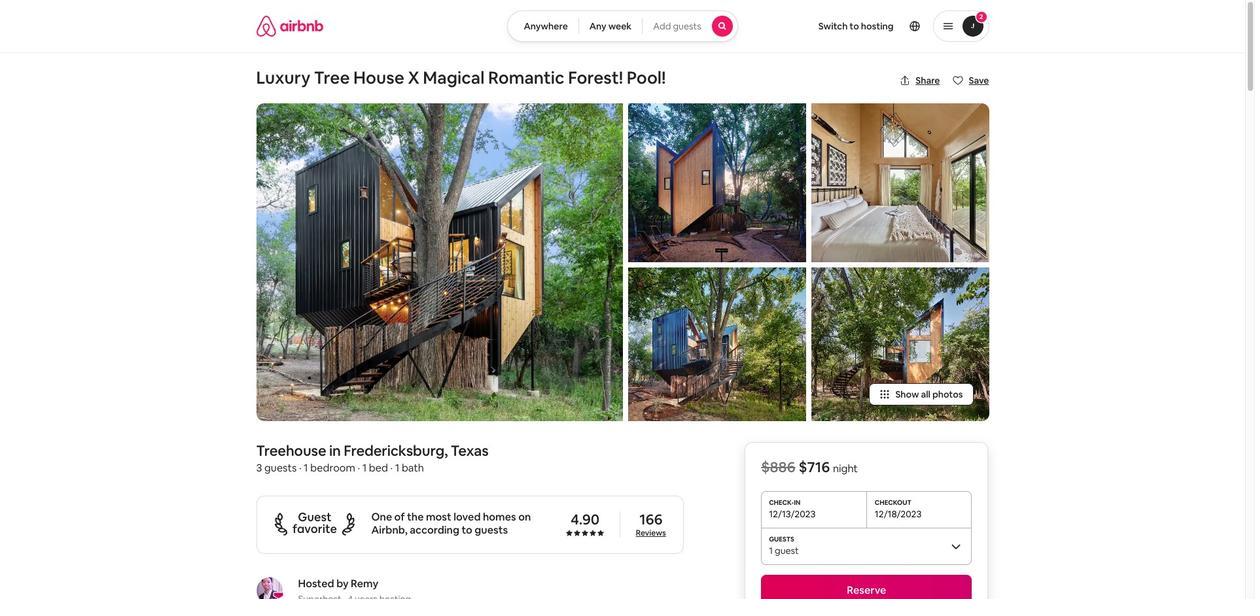 Task type: locate. For each thing, give the bounding box(es) containing it.
photos
[[933, 389, 964, 400]]

guests left on
[[475, 524, 508, 537]]

luxury tree house x magical romantic forest! pool! image 4 image
[[812, 103, 990, 262]]

0 horizontal spatial guests
[[265, 461, 297, 475]]

0 vertical spatial guests
[[673, 20, 702, 32]]

$886
[[762, 458, 796, 476]]

magical
[[423, 67, 485, 89]]

save button
[[949, 69, 995, 92]]

1
[[304, 461, 308, 475], [363, 461, 367, 475], [395, 461, 400, 475], [770, 545, 773, 557]]

12/13/2023
[[770, 509, 816, 520]]

of
[[395, 511, 405, 524]]

reviews
[[636, 529, 667, 539]]

1 left bath
[[395, 461, 400, 475]]

·
[[299, 461, 302, 475], [358, 461, 360, 475], [391, 461, 393, 475]]

show all photos
[[896, 389, 964, 400]]

on
[[519, 511, 531, 524]]

to
[[850, 20, 860, 32], [462, 524, 473, 537]]

to right most
[[462, 524, 473, 537]]

fredericksburg,
[[344, 442, 448, 460]]

loved
[[454, 511, 481, 524]]

bedroom
[[311, 461, 356, 475]]

profile element
[[754, 0, 990, 52]]

hosting
[[862, 20, 894, 32]]

favorite
[[293, 522, 337, 537]]

remy
[[351, 577, 379, 591]]

night
[[834, 462, 858, 476]]

· left bed
[[358, 461, 360, 475]]

save
[[969, 75, 990, 86]]

1 horizontal spatial ·
[[358, 461, 360, 475]]

host profile picture image
[[256, 578, 283, 600]]

luxury tree house x magical romantic forest! pool!
[[256, 67, 666, 89]]

luxury tree house x magical romantic forest! pool! image 5 image
[[812, 268, 990, 421]]

forest!
[[569, 67, 624, 89]]

guests
[[673, 20, 702, 32], [265, 461, 297, 475], [475, 524, 508, 537]]

treehouse
[[256, 442, 326, 460]]

share
[[916, 75, 941, 86]]

guest
[[775, 545, 799, 557]]

to inside profile element
[[850, 20, 860, 32]]

0 horizontal spatial to
[[462, 524, 473, 537]]

to right 'switch'
[[850, 20, 860, 32]]

pool!
[[627, 67, 666, 89]]

1 horizontal spatial to
[[850, 20, 860, 32]]

hosted
[[298, 577, 334, 591]]

1 vertical spatial to
[[462, 524, 473, 537]]

to inside one of the most loved homes on airbnb, according to guests
[[462, 524, 473, 537]]

luxury tree house x magical romantic forest! pool! image 1 image
[[256, 103, 623, 421]]

2 vertical spatial guests
[[475, 524, 508, 537]]

treehouse in fredericksburg, texas 3 guests · 1 bedroom · 1 bed · 1 bath
[[256, 442, 489, 475]]

0 vertical spatial to
[[850, 20, 860, 32]]

1 guest button
[[762, 528, 973, 565]]

· right bed
[[391, 461, 393, 475]]

switch to hosting link
[[811, 12, 902, 40]]

guests right add
[[673, 20, 702, 32]]

guests down treehouse
[[265, 461, 297, 475]]

1 vertical spatial guests
[[265, 461, 297, 475]]

2 horizontal spatial ·
[[391, 461, 393, 475]]

0 horizontal spatial ·
[[299, 461, 302, 475]]

guests inside "button"
[[673, 20, 702, 32]]

luxury tree house x magical romantic forest! pool! image 2 image
[[628, 103, 806, 262]]

1 left guest
[[770, 545, 773, 557]]

show all photos button
[[870, 383, 974, 406]]

None search field
[[508, 10, 738, 42]]

luxury tree house x magical romantic forest! pool! image 3 image
[[628, 268, 806, 421]]

anywhere button
[[508, 10, 579, 42]]

1 horizontal spatial guests
[[475, 524, 508, 537]]

· down treehouse
[[299, 461, 302, 475]]

one of the most loved homes on airbnb, according to guests
[[372, 511, 531, 537]]

add
[[654, 20, 671, 32]]

by
[[337, 577, 349, 591]]

in
[[329, 442, 341, 460]]

airbnb,
[[372, 524, 408, 537]]

guests inside one of the most loved homes on airbnb, according to guests
[[475, 524, 508, 537]]

2
[[980, 12, 984, 21]]

bed
[[369, 461, 388, 475]]

2 horizontal spatial guests
[[673, 20, 702, 32]]



Task type: describe. For each thing, give the bounding box(es) containing it.
3
[[256, 461, 262, 475]]

tree
[[314, 67, 350, 89]]

3 · from the left
[[391, 461, 393, 475]]

1 · from the left
[[299, 461, 302, 475]]

switch
[[819, 20, 848, 32]]

texas
[[451, 442, 489, 460]]

guests inside treehouse in fredericksburg, texas 3 guests · 1 bedroom · 1 bed · 1 bath
[[265, 461, 297, 475]]

house
[[354, 67, 405, 89]]

luxury
[[256, 67, 311, 89]]

2 · from the left
[[358, 461, 360, 475]]

add guests button
[[643, 10, 738, 42]]

any week
[[590, 20, 632, 32]]

any
[[590, 20, 607, 32]]

homes
[[483, 511, 517, 524]]

the
[[407, 511, 424, 524]]

2 button
[[933, 10, 990, 42]]

hosted by remy
[[298, 577, 379, 591]]

4.90
[[571, 511, 600, 529]]

$886 $716 night
[[762, 458, 858, 476]]

show
[[896, 389, 920, 400]]

$716
[[799, 458, 830, 476]]

romantic
[[488, 67, 565, 89]]

share button
[[895, 69, 946, 92]]

166 reviews
[[636, 511, 667, 539]]

guest favorite
[[293, 510, 337, 537]]

add guests
[[654, 20, 702, 32]]

anywhere
[[524, 20, 568, 32]]

switch to hosting
[[819, 20, 894, 32]]

according
[[410, 524, 460, 537]]

all
[[922, 389, 931, 400]]

166
[[640, 511, 663, 529]]

none search field containing anywhere
[[508, 10, 738, 42]]

1 guest
[[770, 545, 799, 557]]

12/18/2023
[[875, 509, 922, 520]]

reserve
[[847, 584, 887, 598]]

guest
[[298, 510, 332, 525]]

1 left bed
[[363, 461, 367, 475]]

any week button
[[579, 10, 643, 42]]

most
[[426, 511, 452, 524]]

x
[[408, 67, 420, 89]]

1 down treehouse
[[304, 461, 308, 475]]

bath
[[402, 461, 424, 475]]

1 inside dropdown button
[[770, 545, 773, 557]]

week
[[609, 20, 632, 32]]

one
[[372, 511, 392, 524]]

reserve button
[[762, 575, 973, 600]]



Task type: vqa. For each thing, say whether or not it's contained in the screenshot.
to in One of the most loved homes on Airbnb, according to guests
yes



